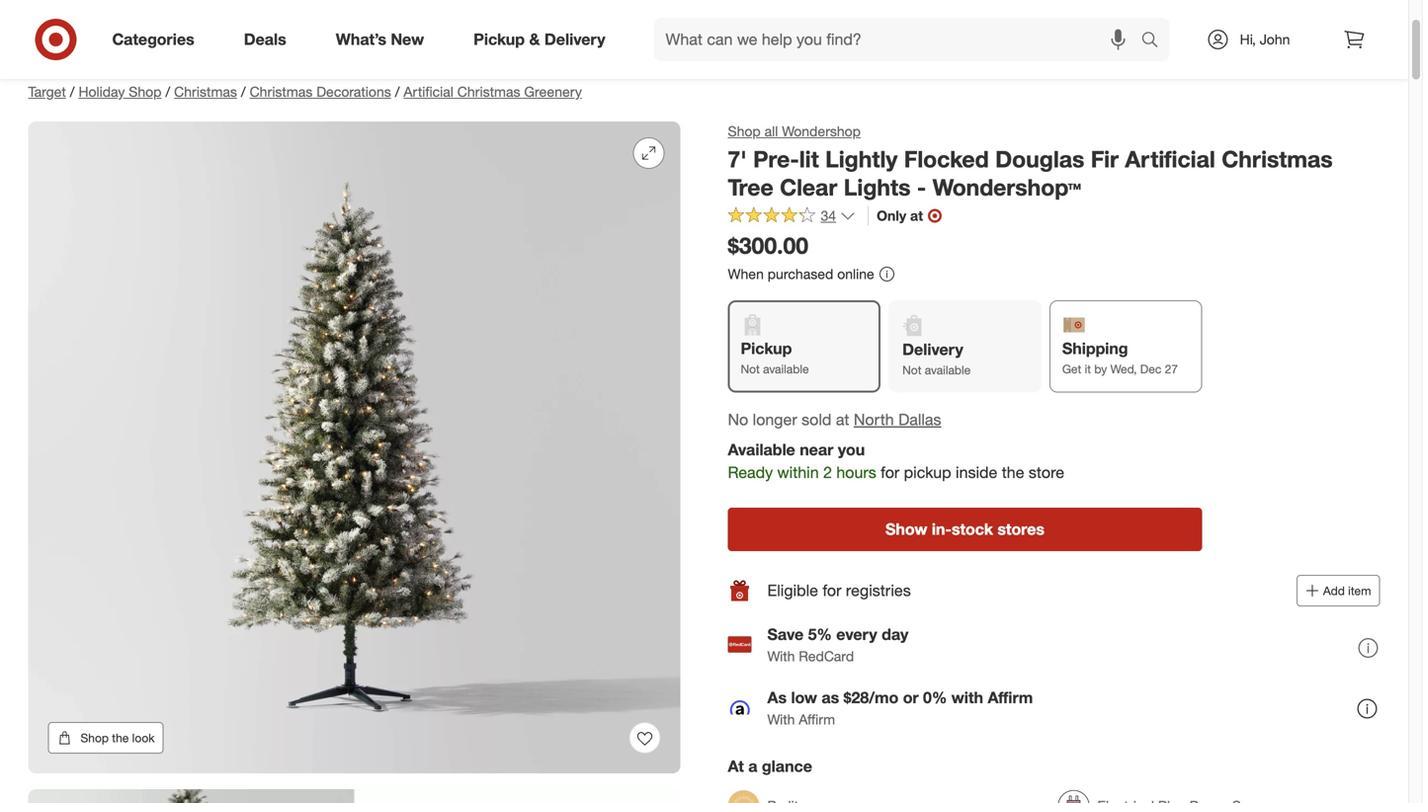 Task type: locate. For each thing, give the bounding box(es) containing it.
affirm
[[988, 689, 1033, 708], [799, 711, 835, 729]]

the left store
[[1002, 463, 1025, 482]]

tree
[[728, 174, 774, 201]]

2 vertical spatial shop
[[81, 731, 109, 746]]

1 horizontal spatial available
[[925, 363, 971, 378]]

artificial right fir
[[1125, 145, 1216, 173]]

hi,
[[1240, 31, 1256, 48]]

what's
[[336, 30, 386, 49]]

not inside "delivery not available"
[[903, 363, 922, 378]]

lightly
[[826, 145, 898, 173]]

wondershop™
[[933, 174, 1082, 201]]

0 vertical spatial pickup
[[474, 30, 525, 49]]

at right only
[[911, 207, 923, 224]]

0 horizontal spatial at
[[836, 410, 850, 429]]

for
[[881, 463, 900, 482], [823, 581, 842, 601]]

0 vertical spatial for
[[881, 463, 900, 482]]

shop the look
[[81, 731, 155, 746]]

search
[[1132, 32, 1180, 51]]

/ right target at top left
[[70, 83, 75, 100]]

not up the dallas
[[903, 363, 922, 378]]

pre-
[[753, 145, 800, 173]]

0 vertical spatial at
[[911, 207, 923, 224]]

stores
[[998, 520, 1045, 539]]

available
[[763, 362, 809, 377], [925, 363, 971, 378]]

1 vertical spatial the
[[112, 731, 129, 746]]

the inside available near you ready within 2 hours for pickup inside the store
[[1002, 463, 1025, 482]]

1 horizontal spatial pickup
[[741, 339, 792, 359]]

item
[[1349, 584, 1372, 598]]

show in-stock stores button
[[728, 508, 1203, 552]]

eligible
[[768, 581, 818, 601]]

1 horizontal spatial at
[[911, 207, 923, 224]]

0 horizontal spatial the
[[112, 731, 129, 746]]

with
[[952, 689, 984, 708]]

0 horizontal spatial affirm
[[799, 711, 835, 729]]

0%
[[923, 689, 947, 708]]

shop left all
[[728, 123, 761, 140]]

1 horizontal spatial artificial
[[1125, 145, 1216, 173]]

0 horizontal spatial shop
[[81, 731, 109, 746]]

shop inside image gallery element
[[81, 731, 109, 746]]

add item
[[1324, 584, 1372, 598]]

delivery
[[545, 30, 606, 49], [903, 340, 964, 360]]

greenery
[[524, 83, 582, 100]]

christmas
[[174, 83, 237, 100], [250, 83, 313, 100], [457, 83, 520, 100], [1222, 145, 1333, 173]]

search button
[[1132, 18, 1180, 65]]

shop the look link
[[48, 723, 163, 754]]

not inside pickup not available
[[741, 362, 760, 377]]

available up the dallas
[[925, 363, 971, 378]]

1 vertical spatial shop
[[728, 123, 761, 140]]

shop right holiday
[[129, 83, 162, 100]]

with inside as low as $28/mo or 0% with affirm with affirm
[[768, 711, 795, 729]]

online
[[838, 265, 875, 283]]

the left look on the left of the page
[[112, 731, 129, 746]]

1 vertical spatial for
[[823, 581, 842, 601]]

0 horizontal spatial artificial
[[404, 83, 454, 100]]

artificial down the new
[[404, 83, 454, 100]]

1 vertical spatial at
[[836, 410, 850, 429]]

for right hours
[[881, 463, 900, 482]]

delivery up the dallas
[[903, 340, 964, 360]]

with down save
[[768, 648, 795, 665]]

hours
[[837, 463, 877, 482]]

0 vertical spatial delivery
[[545, 30, 606, 49]]

available inside pickup not available
[[763, 362, 809, 377]]

shop for shop the look
[[81, 731, 109, 746]]

christmas inside shop all wondershop 7' pre-lit lightly flocked douglas fir artificial christmas tree clear lights - wondershop™
[[1222, 145, 1333, 173]]

$28/mo
[[844, 689, 899, 708]]

shop
[[129, 83, 162, 100], [728, 123, 761, 140], [81, 731, 109, 746]]

artificial for /
[[404, 83, 454, 100]]

target / holiday shop / christmas / christmas decorations / artificial christmas greenery
[[28, 83, 582, 100]]

pickup & delivery
[[474, 30, 606, 49]]

at
[[911, 207, 923, 224], [836, 410, 850, 429]]

1 vertical spatial artificial
[[1125, 145, 1216, 173]]

pickup for not
[[741, 339, 792, 359]]

fir
[[1091, 145, 1119, 173]]

0 vertical spatial with
[[768, 648, 795, 665]]

pickup inside pickup not available
[[741, 339, 792, 359]]

you
[[838, 441, 865, 460]]

not for delivery
[[903, 363, 922, 378]]

/ right decorations
[[395, 83, 400, 100]]

1 horizontal spatial not
[[903, 363, 922, 378]]

available up "longer"
[[763, 362, 809, 377]]

27
[[1165, 362, 1178, 377]]

with down as
[[768, 711, 795, 729]]

pickup & delivery link
[[457, 18, 630, 61]]

1 vertical spatial pickup
[[741, 339, 792, 359]]

1 horizontal spatial for
[[881, 463, 900, 482]]

holiday
[[79, 83, 125, 100]]

day
[[882, 625, 909, 645]]

2 horizontal spatial shop
[[728, 123, 761, 140]]

artificial inside shop all wondershop 7' pre-lit lightly flocked douglas fir artificial christmas tree clear lights - wondershop™
[[1125, 145, 1216, 173]]

decorations
[[317, 83, 391, 100]]

image gallery element
[[28, 122, 681, 804]]

only
[[877, 207, 907, 224]]

at right sold
[[836, 410, 850, 429]]

deals
[[244, 30, 286, 49]]

/ right christmas link
[[241, 83, 246, 100]]

shop for shop all wondershop 7' pre-lit lightly flocked douglas fir artificial christmas tree clear lights - wondershop™
[[728, 123, 761, 140]]

all
[[765, 123, 778, 140]]

2 with from the top
[[768, 711, 795, 729]]

0 vertical spatial shop
[[129, 83, 162, 100]]

affirm right with
[[988, 689, 1033, 708]]

1 horizontal spatial affirm
[[988, 689, 1033, 708]]

0 vertical spatial affirm
[[988, 689, 1033, 708]]

delivery inside "delivery not available"
[[903, 340, 964, 360]]

only at
[[877, 207, 923, 224]]

shop left look on the left of the page
[[81, 731, 109, 746]]

0 vertical spatial the
[[1002, 463, 1025, 482]]

pickup
[[474, 30, 525, 49], [741, 339, 792, 359]]

categories
[[112, 30, 194, 49]]

5%
[[808, 625, 832, 645]]

with inside save 5% every day with redcard
[[768, 648, 795, 665]]

4 / from the left
[[395, 83, 400, 100]]

no
[[728, 410, 749, 429]]

0 horizontal spatial not
[[741, 362, 760, 377]]

artificial
[[404, 83, 454, 100], [1125, 145, 1216, 173]]

registries
[[846, 581, 911, 601]]

&
[[529, 30, 540, 49]]

1 horizontal spatial the
[[1002, 463, 1025, 482]]

/ left christmas link
[[166, 83, 170, 100]]

0 horizontal spatial pickup
[[474, 30, 525, 49]]

0 horizontal spatial delivery
[[545, 30, 606, 49]]

glance
[[762, 757, 813, 776]]

save 5% every day with redcard
[[768, 625, 909, 665]]

low
[[791, 689, 818, 708]]

not up the no
[[741, 362, 760, 377]]

show
[[886, 520, 928, 539]]

for right the 'eligible'
[[823, 581, 842, 601]]

1 with from the top
[[768, 648, 795, 665]]

1 horizontal spatial delivery
[[903, 340, 964, 360]]

0 horizontal spatial available
[[763, 362, 809, 377]]

available inside "delivery not available"
[[925, 363, 971, 378]]

delivery right the '&'
[[545, 30, 606, 49]]

dec
[[1141, 362, 1162, 377]]

when
[[728, 265, 764, 283]]

at a glance
[[728, 757, 813, 776]]

1 vertical spatial delivery
[[903, 340, 964, 360]]

1 vertical spatial with
[[768, 711, 795, 729]]

affirm down low
[[799, 711, 835, 729]]

shop inside shop all wondershop 7' pre-lit lightly flocked douglas fir artificial christmas tree clear lights - wondershop™
[[728, 123, 761, 140]]

shop all wondershop 7' pre-lit lightly flocked douglas fir artificial christmas tree clear lights - wondershop™
[[728, 123, 1333, 201]]

0 vertical spatial artificial
[[404, 83, 454, 100]]

pickup left the '&'
[[474, 30, 525, 49]]

pickup up "longer"
[[741, 339, 792, 359]]



Task type: vqa. For each thing, say whether or not it's contained in the screenshot.
'3 Questions' link
no



Task type: describe. For each thing, give the bounding box(es) containing it.
hi, john
[[1240, 31, 1291, 48]]

in-
[[932, 520, 952, 539]]

or
[[903, 689, 919, 708]]

get
[[1063, 362, 1082, 377]]

redcard
[[799, 648, 854, 665]]

every
[[837, 625, 878, 645]]

sold
[[802, 410, 832, 429]]

What can we help you find? suggestions appear below search field
[[654, 18, 1146, 61]]

by
[[1095, 362, 1108, 377]]

eligible for registries
[[768, 581, 911, 601]]

3 / from the left
[[241, 83, 246, 100]]

pickup for &
[[474, 30, 525, 49]]

pickup
[[904, 463, 952, 482]]

add item button
[[1297, 575, 1381, 607]]

clear
[[780, 174, 838, 201]]

lit
[[800, 145, 819, 173]]

flocked
[[904, 145, 989, 173]]

categories link
[[95, 18, 219, 61]]

when purchased online
[[728, 265, 875, 283]]

no longer sold at north dallas
[[728, 410, 942, 429]]

store
[[1029, 463, 1065, 482]]

it
[[1085, 362, 1092, 377]]

lights
[[844, 174, 911, 201]]

delivery not available
[[903, 340, 971, 378]]

7'
[[728, 145, 747, 173]]

artificial christmas greenery link
[[404, 83, 582, 100]]

north
[[854, 410, 894, 429]]

christmas link
[[174, 83, 237, 100]]

not for pickup
[[741, 362, 760, 377]]

wed,
[[1111, 362, 1137, 377]]

$300.00
[[728, 232, 809, 259]]

1 vertical spatial affirm
[[799, 711, 835, 729]]

add
[[1324, 584, 1345, 598]]

north dallas button
[[854, 409, 942, 431]]

artificial for fir
[[1125, 145, 1216, 173]]

7&#39; pre-lit lightly flocked douglas fir artificial christmas tree clear lights - wondershop&#8482;, 1 of 7 image
[[28, 122, 681, 774]]

34
[[821, 207, 836, 224]]

what's new link
[[319, 18, 449, 61]]

deals link
[[227, 18, 311, 61]]

longer
[[753, 410, 798, 429]]

what's new
[[336, 30, 424, 49]]

ready
[[728, 463, 773, 482]]

-
[[917, 174, 927, 201]]

for inside available near you ready within 2 hours for pickup inside the store
[[881, 463, 900, 482]]

look
[[132, 731, 155, 746]]

0 horizontal spatial for
[[823, 581, 842, 601]]

within
[[778, 463, 819, 482]]

as
[[768, 689, 787, 708]]

available for delivery
[[925, 363, 971, 378]]

christmas decorations link
[[250, 83, 391, 100]]

shipping get it by wed, dec 27
[[1063, 339, 1178, 377]]

available for pickup
[[763, 362, 809, 377]]

save
[[768, 625, 804, 645]]

34 link
[[728, 206, 856, 229]]

target link
[[28, 83, 66, 100]]

shipping
[[1063, 339, 1129, 359]]

show in-stock stores
[[886, 520, 1045, 539]]

pickup not available
[[741, 339, 809, 377]]

john
[[1260, 31, 1291, 48]]

stock
[[952, 520, 994, 539]]

wondershop
[[782, 123, 861, 140]]

as low as $28/mo or 0% with affirm with affirm
[[768, 689, 1033, 729]]

douglas
[[996, 145, 1085, 173]]

a
[[749, 757, 758, 776]]

as
[[822, 689, 840, 708]]

available near you ready within 2 hours for pickup inside the store
[[728, 441, 1065, 482]]

the inside image gallery element
[[112, 731, 129, 746]]

1 horizontal spatial shop
[[129, 83, 162, 100]]

1 / from the left
[[70, 83, 75, 100]]

target
[[28, 83, 66, 100]]

at
[[728, 757, 744, 776]]

dallas
[[899, 410, 942, 429]]

purchased
[[768, 265, 834, 283]]

new
[[391, 30, 424, 49]]

holiday shop link
[[79, 83, 162, 100]]

delivery inside pickup & delivery link
[[545, 30, 606, 49]]

inside
[[956, 463, 998, 482]]

advertisement region
[[12, 15, 1396, 62]]

near
[[800, 441, 834, 460]]

2
[[824, 463, 832, 482]]

2 / from the left
[[166, 83, 170, 100]]



